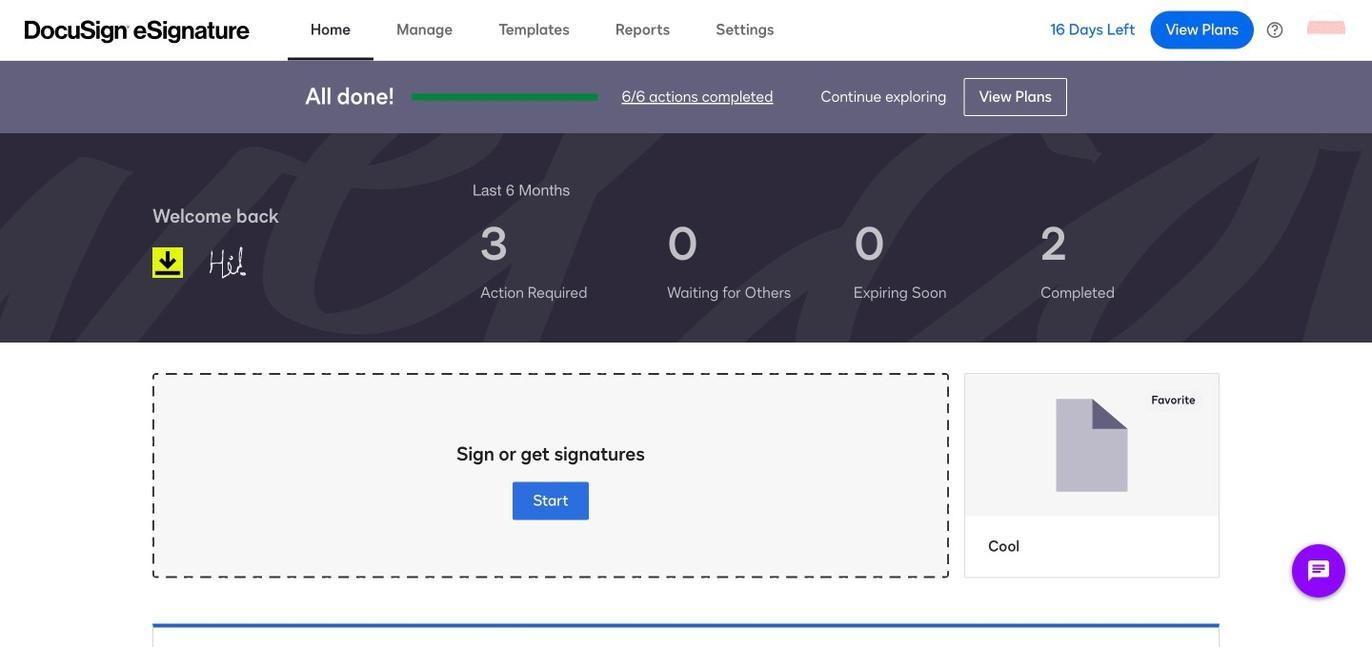 Task type: locate. For each thing, give the bounding box(es) containing it.
list
[[473, 202, 1220, 320]]

docusignlogo image
[[152, 248, 183, 278]]

heading
[[473, 179, 570, 202]]



Task type: describe. For each thing, give the bounding box(es) containing it.
use cool image
[[965, 374, 1219, 517]]

docusign esignature image
[[25, 20, 250, 43]]

your uploaded profile image image
[[1307, 11, 1346, 49]]

generic name image
[[199, 238, 298, 288]]



